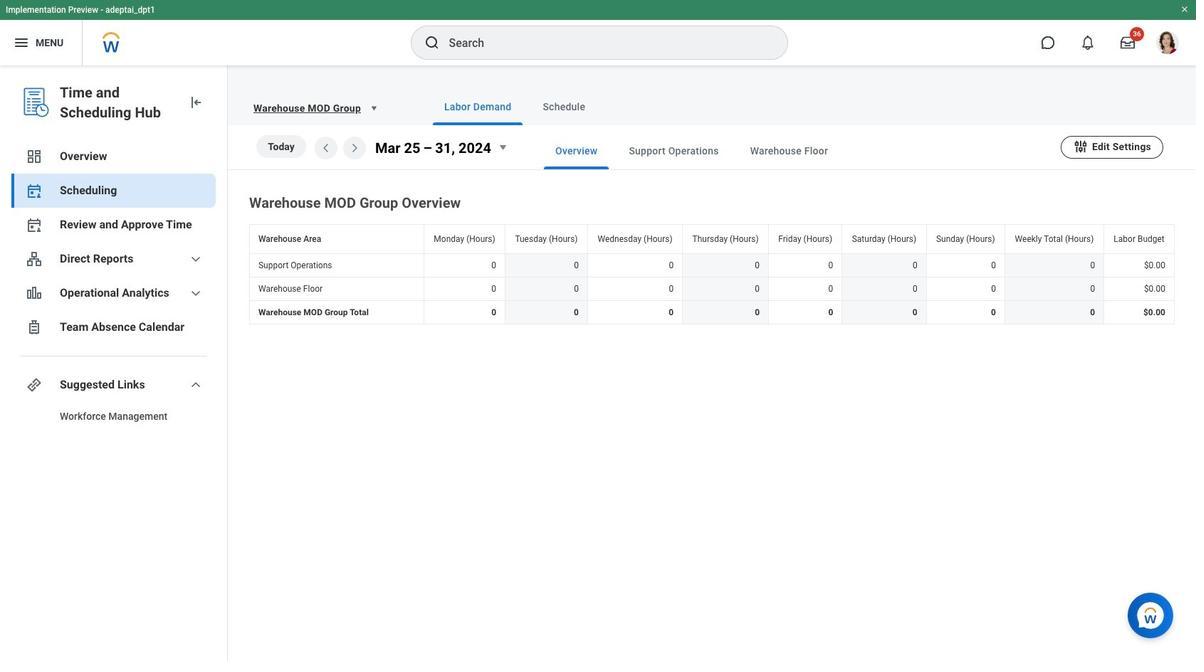 Task type: vqa. For each thing, say whether or not it's contained in the screenshot.
The Program in Benefits program re-design link
no



Task type: describe. For each thing, give the bounding box(es) containing it.
inbox large image
[[1121, 36, 1135, 50]]

link image
[[26, 377, 43, 394]]

navigation pane region
[[0, 66, 228, 662]]

chevron left small image
[[318, 140, 335, 157]]

calendar user solid image
[[26, 182, 43, 199]]

justify image
[[13, 34, 30, 51]]

chevron down small image for the link image
[[187, 377, 204, 394]]

search image
[[423, 34, 440, 51]]

chevron down small image
[[187, 251, 204, 268]]

dashboard image
[[26, 148, 43, 165]]

Search Workday  search field
[[449, 27, 758, 58]]

chevron right small image
[[346, 140, 363, 157]]

task timeoff image
[[26, 319, 43, 336]]

transformation import image
[[187, 94, 204, 111]]



Task type: locate. For each thing, give the bounding box(es) containing it.
tab panel
[[228, 125, 1196, 328]]

profile logan mcneil image
[[1156, 31, 1179, 57]]

chart image
[[26, 285, 43, 302]]

caret down small image
[[367, 101, 381, 115], [494, 139, 511, 156]]

2 chevron down small image from the top
[[187, 377, 204, 394]]

1 vertical spatial chevron down small image
[[187, 377, 204, 394]]

chevron down small image for chart icon
[[187, 285, 204, 302]]

0 vertical spatial chevron down small image
[[187, 285, 204, 302]]

0 horizontal spatial caret down small image
[[367, 101, 381, 115]]

tab list
[[404, 88, 1179, 125], [516, 132, 1061, 169]]

1 vertical spatial caret down small image
[[494, 139, 511, 156]]

configure image
[[1073, 139, 1089, 154]]

0 vertical spatial caret down small image
[[367, 101, 381, 115]]

1 chevron down small image from the top
[[187, 285, 204, 302]]

0 vertical spatial tab list
[[404, 88, 1179, 125]]

close environment banner image
[[1181, 5, 1189, 14]]

time and scheduling hub element
[[60, 83, 176, 122]]

view team image
[[26, 251, 43, 268]]

notifications large image
[[1081, 36, 1095, 50]]

1 vertical spatial tab list
[[516, 132, 1061, 169]]

chevron down small image
[[187, 285, 204, 302], [187, 377, 204, 394]]

1 horizontal spatial caret down small image
[[494, 139, 511, 156]]

banner
[[0, 0, 1196, 66]]

calendar user solid image
[[26, 216, 43, 234]]



